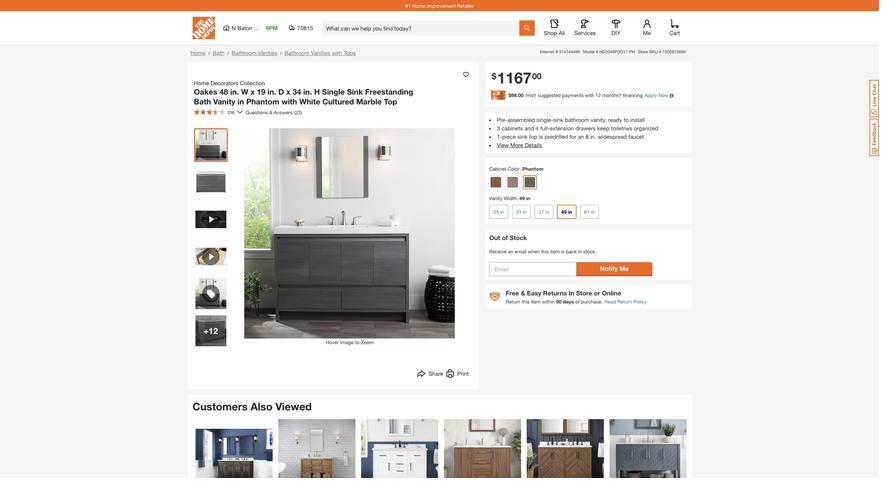 Task type: vqa. For each thing, say whether or not it's contained in the screenshot.
(2)
no



Task type: describe. For each thing, give the bounding box(es) containing it.
home decorators collection bathroom vanities with tops hd2048p2o11 ph 64.0 image
[[195, 130, 226, 161]]

free
[[506, 289, 519, 297]]

n baton rouge
[[232, 25, 270, 31]]

days
[[563, 299, 574, 305]]

model
[[583, 49, 595, 54]]

single-
[[537, 116, 553, 123]]

70815
[[297, 25, 313, 31]]

314144496
[[559, 49, 580, 54]]

2 / from the left
[[227, 50, 229, 56]]

install
[[630, 116, 645, 123]]

forest elm image
[[508, 177, 518, 188]]

cart
[[669, 29, 680, 36]]

d
[[278, 87, 284, 97]]

color
[[508, 166, 520, 172]]

1-
[[497, 133, 502, 140]]

1 bathroom from the left
[[232, 49, 257, 56]]

1 vertical spatial vanity
[[489, 195, 502, 201]]

pre-assembled single-sink bathroom vanity, ready to install 3 cabinets and 4 full-extension drawers keep toiletries organized 1-piece sink top is predrilled for an 8 in. widespread faucet view more details
[[497, 116, 658, 148]]

stock
[[510, 234, 527, 242]]

bathroom vanities link
[[232, 49, 277, 56]]

home / bath / bathroom vanities / bathroom vanities with tops
[[190, 49, 356, 56]]

faucet
[[628, 133, 644, 140]]

Email email field
[[489, 262, 577, 276]]

vanity width : 49 in
[[489, 195, 530, 201]]

in right "37"
[[546, 209, 549, 215]]

me button
[[636, 20, 658, 36]]

3.5 stars image
[[194, 109, 225, 115]]

31
[[516, 209, 522, 215]]

2 # from the left
[[596, 49, 598, 54]]

answers
[[274, 109, 293, 115]]

shop all button
[[543, 20, 566, 36]]

1005615694
[[663, 49, 686, 54]]

icon image
[[489, 293, 501, 302]]

hover
[[326, 340, 339, 346]]

keep
[[597, 125, 610, 132]]

online
[[602, 289, 621, 297]]

$98.00
[[509, 92, 524, 98]]

& for easy
[[521, 289, 525, 297]]

61 in button
[[580, 205, 599, 219]]

2 horizontal spatial with
[[585, 92, 594, 98]]

1 horizontal spatial this
[[541, 249, 549, 255]]

home decorators collection bathroom vanities with tops hd2048p2o11 ph e1.1 image
[[195, 167, 226, 198]]

25 in button
[[489, 205, 508, 219]]

in. left h
[[303, 87, 312, 97]]

single
[[322, 87, 345, 97]]

phantom image
[[525, 177, 535, 188]]

70815 button
[[289, 25, 313, 32]]

months†
[[602, 92, 622, 98]]

2 x from the left
[[286, 87, 290, 97]]

drysdale 60 in. w x 20 in. d x 35 in. h double sink freestanding bath vanity in brown with white engineered stone top image
[[195, 420, 273, 479]]

2 bathroom from the left
[[285, 49, 309, 56]]

decorators
[[211, 80, 238, 86]]

services
[[575, 29, 596, 36]]

1 vertical spatial an
[[508, 249, 513, 255]]

bathroom
[[565, 116, 589, 123]]

in left 61
[[568, 209, 572, 215]]

home decorators collection oakes 48 in. w x 19 in. d x 34 in. h single sink freestanding bath vanity in phantom with white cultured marble top
[[194, 80, 413, 106]]

1 horizontal spatial bath
[[213, 49, 224, 56]]

the home depot logo image
[[192, 17, 215, 39]]

services button
[[574, 20, 596, 36]]

n
[[232, 25, 236, 31]]

cabinet color : phantom
[[489, 166, 544, 172]]

49 in button
[[557, 205, 576, 219]]

w
[[241, 87, 248, 97]]

oakes
[[194, 87, 217, 97]]

cart link
[[667, 20, 682, 36]]

+ 12
[[204, 326, 218, 336]]

home decorators collection bathroom vanities with tops hd2048p2o11 ph 64 hotspot.0 image
[[195, 279, 226, 310]]

in right the back
[[578, 249, 582, 255]]

shop all
[[544, 29, 565, 36]]

home decorators collection link
[[194, 79, 268, 87]]

tops
[[344, 49, 356, 56]]

3 # from the left
[[659, 49, 661, 54]]

hover image to zoom button
[[244, 128, 455, 346]]

31 in button
[[512, 205, 531, 219]]

home for d
[[194, 80, 209, 86]]

home for tops
[[190, 49, 205, 56]]

4
[[536, 125, 539, 132]]

of inside free & easy returns in store or online return this item within 90 days of purchase. read return policy
[[575, 299, 580, 305]]

bathroom vanities with tops link
[[285, 49, 356, 56]]

toiletries
[[611, 125, 632, 132]]

31 in
[[516, 209, 527, 215]]

bilston 48 in. w x 19 in. d x 34 in. h single sink bath vanity in spiced walnut with white engineered stone top image
[[444, 420, 521, 479]]

organized
[[634, 125, 658, 132]]

0 horizontal spatial 49
[[519, 195, 525, 201]]

0 vertical spatial of
[[502, 234, 508, 242]]

vanity inside home decorators collection oakes 48 in. w x 19 in. d x 34 in. h single sink freestanding bath vanity in phantom with white cultured marble top
[[213, 97, 235, 106]]

me inside button
[[643, 29, 651, 36]]

apply
[[645, 92, 657, 98]]

questions & answers (22)
[[246, 109, 302, 115]]

apply now image
[[491, 91, 509, 100]]

home link
[[190, 49, 205, 56]]

8
[[586, 133, 589, 140]]

payments
[[562, 92, 584, 98]]

h
[[314, 87, 320, 97]]

61
[[584, 209, 590, 215]]

0 vertical spatial store
[[638, 49, 648, 54]]

90
[[556, 299, 562, 305]]

0 horizontal spatial 12
[[209, 326, 218, 336]]

2 return from the left
[[617, 299, 632, 305]]

1 horizontal spatial item
[[550, 249, 560, 255]]

cultured
[[322, 97, 354, 106]]

or
[[594, 289, 600, 297]]

$ 1167 00
[[492, 69, 542, 87]]

1 vanities from the left
[[258, 49, 277, 56]]

49 in
[[561, 209, 572, 215]]

read
[[604, 299, 616, 305]]

$98.00 /mo† suggested payments with 12 months† financing
[[509, 92, 643, 98]]

predrilled
[[545, 133, 568, 140]]

an inside pre-assembled single-sink bathroom vanity, ready to install 3 cabinets and 4 full-extension drawers keep toiletries organized 1-piece sink top is predrilled for an 8 in. widespread faucet view more details
[[578, 133, 584, 140]]

pre-
[[497, 116, 508, 123]]

questions
[[246, 109, 268, 115]]

all
[[559, 29, 565, 36]]



Task type: locate. For each thing, give the bounding box(es) containing it.
6244389668001 image
[[195, 241, 226, 272]]

internet
[[540, 49, 554, 54]]

1 vertical spatial 12
[[209, 326, 218, 336]]

share button
[[417, 370, 443, 380]]

live chat image
[[870, 80, 879, 118]]

0 vertical spatial &
[[269, 109, 272, 115]]

home
[[412, 3, 425, 9], [190, 49, 205, 56], [194, 80, 209, 86]]

this down easy
[[522, 299, 530, 305]]

purchase.
[[581, 299, 603, 305]]

0 vertical spatial to
[[624, 116, 629, 123]]

1 vertical spatial bath
[[194, 97, 211, 106]]

financing
[[623, 92, 643, 98]]

61 in
[[584, 209, 595, 215]]

1 horizontal spatial return
[[617, 299, 632, 305]]

0 vertical spatial this
[[541, 249, 549, 255]]

in. left d
[[268, 87, 276, 97]]

0 horizontal spatial /
[[208, 50, 210, 56]]

to inside hover image to zoom 'button'
[[355, 340, 359, 346]]

returns
[[543, 289, 567, 297]]

& for answers
[[269, 109, 272, 115]]

print
[[457, 371, 469, 377]]

now
[[659, 92, 669, 98]]

out
[[489, 234, 500, 242]]

0 horizontal spatial return
[[506, 299, 521, 305]]

with left the tops
[[332, 49, 342, 56]]

1 horizontal spatial &
[[521, 289, 525, 297]]

to inside pre-assembled single-sink bathroom vanity, ready to install 3 cabinets and 4 full-extension drawers keep toiletries organized 1-piece sink top is predrilled for an 8 in. widespread faucet view more details
[[624, 116, 629, 123]]

0 horizontal spatial of
[[502, 234, 508, 242]]

19
[[257, 87, 265, 97]]

ph
[[629, 49, 635, 54]]

0 vertical spatial sink
[[553, 116, 563, 123]]

37
[[539, 209, 544, 215]]

me right the notify
[[620, 265, 629, 273]]

bath right home link
[[213, 49, 224, 56]]

0 horizontal spatial with
[[282, 97, 297, 106]]

top
[[529, 133, 537, 140]]

(28)
[[228, 110, 234, 115]]

item left the back
[[550, 249, 560, 255]]

an left email
[[508, 249, 513, 255]]

0 horizontal spatial phantom
[[246, 97, 279, 106]]

# right model
[[596, 49, 598, 54]]

1 vertical spatial &
[[521, 289, 525, 297]]

#
[[556, 49, 558, 54], [596, 49, 598, 54], [659, 49, 661, 54]]

assembled
[[508, 116, 535, 123]]

phantom up 'phantom' icon on the top right
[[522, 166, 544, 172]]

49 right width
[[519, 195, 525, 201]]

1 horizontal spatial 49
[[561, 209, 567, 215]]

1 # from the left
[[556, 49, 558, 54]]

x right w
[[251, 87, 255, 97]]

1 horizontal spatial is
[[561, 249, 565, 255]]

0 vertical spatial :
[[520, 166, 521, 172]]

1 horizontal spatial of
[[575, 299, 580, 305]]

25 in
[[493, 209, 504, 215]]

of right out
[[502, 234, 508, 242]]

0 vertical spatial phantom
[[246, 97, 279, 106]]

0 horizontal spatial item
[[531, 299, 541, 305]]

0 horizontal spatial x
[[251, 87, 255, 97]]

& left answers
[[269, 109, 272, 115]]

with inside home decorators collection oakes 48 in. w x 19 in. d x 34 in. h single sink freestanding bath vanity in phantom with white cultured marble top
[[282, 97, 297, 106]]

/ right "bath" link
[[227, 50, 229, 56]]

1 horizontal spatial #
[[596, 49, 598, 54]]

1 vertical spatial :
[[517, 195, 518, 201]]

# right internet
[[556, 49, 558, 54]]

bathroom down baton
[[232, 49, 257, 56]]

zoom
[[361, 340, 374, 346]]

0 vertical spatial vanity
[[213, 97, 235, 106]]

2 vertical spatial home
[[194, 80, 209, 86]]

# right 'sku'
[[659, 49, 661, 54]]

sku
[[649, 49, 658, 54]]

0 horizontal spatial me
[[620, 265, 629, 273]]

1 horizontal spatial with
[[332, 49, 342, 56]]

home right #1
[[412, 3, 425, 9]]

#1 home improvement retailer
[[405, 3, 474, 9]]

in. left w
[[230, 87, 239, 97]]

hd2048p2o11-
[[599, 49, 629, 54]]

suggested
[[538, 92, 561, 98]]

vanity up 25
[[489, 195, 502, 201]]

bath inside home decorators collection oakes 48 in. w x 19 in. d x 34 in. h single sink freestanding bath vanity in phantom with white cultured marble top
[[194, 97, 211, 106]]

0 horizontal spatial store
[[576, 289, 592, 297]]

1 horizontal spatial store
[[638, 49, 648, 54]]

0 vertical spatial 12
[[596, 92, 601, 98]]

1 / from the left
[[208, 50, 210, 56]]

0 horizontal spatial this
[[522, 299, 530, 305]]

0 vertical spatial bath
[[213, 49, 224, 56]]

me inside button
[[620, 265, 629, 273]]

item down easy
[[531, 299, 541, 305]]

bathroom down 70815 button
[[285, 49, 309, 56]]

bathroom
[[232, 49, 257, 56], [285, 49, 309, 56]]

0 horizontal spatial to
[[355, 340, 359, 346]]

: for cabinet color
[[520, 166, 521, 172]]

in up "31 in"
[[526, 195, 530, 201]]

49 inside button
[[561, 209, 567, 215]]

ready
[[608, 116, 622, 123]]

to left zoom on the left bottom
[[355, 340, 359, 346]]

0 horizontal spatial bathroom
[[232, 49, 257, 56]]

0 vertical spatial is
[[539, 133, 543, 140]]

marble
[[356, 97, 382, 106]]

1 horizontal spatial phantom
[[522, 166, 544, 172]]

collection
[[240, 80, 265, 86]]

out of stock
[[489, 234, 527, 242]]

bath down the 'oakes'
[[194, 97, 211, 106]]

me up 'sku'
[[643, 29, 651, 36]]

1 vertical spatial sink
[[517, 133, 528, 140]]

1 horizontal spatial to
[[624, 116, 629, 123]]

store inside free & easy returns in store or online return this item within 90 days of purchase. read return policy
[[576, 289, 592, 297]]

& right free
[[521, 289, 525, 297]]

1 horizontal spatial me
[[643, 29, 651, 36]]

diy button
[[605, 20, 627, 36]]

home inside home decorators collection oakes 48 in. w x 19 in. d x 34 in. h single sink freestanding bath vanity in phantom with white cultured marble top
[[194, 80, 209, 86]]

0 horizontal spatial &
[[269, 109, 272, 115]]

1 vertical spatial of
[[575, 299, 580, 305]]

1 horizontal spatial 12
[[596, 92, 601, 98]]

hover image to zoom
[[326, 340, 374, 346]]

apply now
[[645, 92, 669, 98]]

oakman 48 in. w x 22 in. d x 34.3 in. h single sink bath vanity in mango wood with white marble top and white basin image
[[278, 420, 355, 479]]

2 horizontal spatial /
[[280, 50, 282, 56]]

sink up view more details link
[[517, 133, 528, 140]]

1 return from the left
[[506, 299, 521, 305]]

(22)
[[294, 109, 302, 115]]

this right when
[[541, 249, 549, 255]]

1 vertical spatial phantom
[[522, 166, 544, 172]]

0 vertical spatial home
[[412, 3, 425, 9]]

1167
[[497, 69, 531, 87]]

doveton 48 in. w x 19 in. d x 34 in. h single sink bath vanity in white with white engineered marble top image
[[361, 420, 438, 479]]

feedback link image
[[870, 119, 879, 157]]

1 horizontal spatial sink
[[553, 116, 563, 123]]

cabinet
[[489, 166, 506, 172]]

this inside free & easy returns in store or online return this item within 90 days of purchase. read return policy
[[522, 299, 530, 305]]

piece
[[502, 133, 516, 140]]

1 vertical spatial home
[[190, 49, 205, 56]]

1 vertical spatial store
[[576, 289, 592, 297]]

return down free
[[506, 299, 521, 305]]

What can we help you find today? search field
[[326, 21, 519, 35]]

0 horizontal spatial :
[[517, 195, 518, 201]]

49
[[519, 195, 525, 201], [561, 209, 567, 215]]

baybarn 48 in. w x 22 in. d x 35 in. h single sink freestanding bath vanity in blue ash with white engineered stone top image
[[609, 420, 687, 479]]

12
[[596, 92, 601, 98], [209, 326, 218, 336]]

more
[[510, 142, 523, 148]]

: for vanity width
[[517, 195, 518, 201]]

easy
[[527, 289, 541, 297]]

view
[[497, 142, 509, 148]]

1 vertical spatial is
[[561, 249, 565, 255]]

store up purchase.
[[576, 289, 592, 297]]

0 vertical spatial item
[[550, 249, 560, 255]]

0 vertical spatial me
[[643, 29, 651, 36]]

00
[[532, 71, 542, 81]]

9pm
[[266, 25, 278, 31]]

25
[[493, 209, 499, 215]]

1 vertical spatial to
[[355, 340, 359, 346]]

is left the back
[[561, 249, 565, 255]]

in inside button
[[500, 209, 504, 215]]

with down the 34
[[282, 97, 297, 106]]

: up "31"
[[517, 195, 518, 201]]

is right top
[[539, 133, 543, 140]]

1 vertical spatial me
[[620, 265, 629, 273]]

in. right 8 on the top of the page
[[590, 133, 596, 140]]

/ right bathroom vanities "link"
[[280, 50, 282, 56]]

0 horizontal spatial bath
[[194, 97, 211, 106]]

within
[[542, 299, 555, 305]]

huckleberry 48 in. w x 19 in. d x 34 in. h double sink bath vanity in spiced walnut with white engineered stone top image
[[527, 420, 604, 479]]

internet # 314144496 model # hd2048p2o11-ph store sku # 1005615694
[[540, 49, 686, 54]]

top
[[384, 97, 397, 106]]

for
[[570, 133, 576, 140]]

email
[[515, 249, 527, 255]]

an
[[578, 133, 584, 140], [508, 249, 513, 255]]

: right cabinet
[[520, 166, 521, 172]]

caramel mist image
[[491, 177, 501, 188]]

in. inside pre-assembled single-sink bathroom vanity, ready to install 3 cabinets and 4 full-extension drawers keep toiletries organized 1-piece sink top is predrilled for an 8 in. widespread faucet view more details
[[590, 133, 596, 140]]

0 horizontal spatial an
[[508, 249, 513, 255]]

& inside free & easy returns in store or online return this item within 90 days of purchase. read return policy
[[521, 289, 525, 297]]

is inside pre-assembled single-sink bathroom vanity, ready to install 3 cabinets and 4 full-extension drawers keep toiletries organized 1-piece sink top is predrilled for an 8 in. widespread faucet view more details
[[539, 133, 543, 140]]

and
[[525, 125, 534, 132]]

return right read
[[617, 299, 632, 305]]

48
[[219, 87, 228, 97]]

in
[[569, 289, 574, 297]]

store
[[638, 49, 648, 54], [576, 289, 592, 297]]

0 horizontal spatial vanity
[[213, 97, 235, 106]]

0 horizontal spatial #
[[556, 49, 558, 54]]

policy
[[634, 299, 647, 305]]

1 horizontal spatial vanities
[[311, 49, 330, 56]]

with right payments
[[585, 92, 594, 98]]

to up toiletries
[[624, 116, 629, 123]]

0 vertical spatial an
[[578, 133, 584, 140]]

0 vertical spatial 49
[[519, 195, 525, 201]]

3 / from the left
[[280, 50, 282, 56]]

1 vertical spatial item
[[531, 299, 541, 305]]

in right 61
[[591, 209, 595, 215]]

home decorators collection bathroom vanities with tops hd2048p2o11 ph 40.2 image
[[195, 316, 226, 347]]

to
[[624, 116, 629, 123], [355, 340, 359, 346]]

0 horizontal spatial sink
[[517, 133, 528, 140]]

rouge
[[254, 25, 270, 31]]

shop
[[544, 29, 557, 36]]

improvement
[[427, 3, 456, 9]]

read return policy link
[[604, 298, 647, 306]]

1 horizontal spatial bathroom
[[285, 49, 309, 56]]

in right "31"
[[523, 209, 527, 215]]

2 horizontal spatial #
[[659, 49, 661, 54]]

1 x from the left
[[251, 87, 255, 97]]

retailer
[[457, 3, 474, 9]]

2 vanities from the left
[[311, 49, 330, 56]]

49 right 37 in
[[561, 209, 567, 215]]

34
[[293, 87, 301, 97]]

/mo†
[[525, 92, 536, 98]]

notify
[[600, 265, 618, 273]]

sink up "extension"
[[553, 116, 563, 123]]

phantom inside home decorators collection oakes 48 in. w x 19 in. d x 34 in. h single sink freestanding bath vanity in phantom with white cultured marble top
[[246, 97, 279, 106]]

in inside home decorators collection oakes 48 in. w x 19 in. d x 34 in. h single sink freestanding bath vanity in phantom with white cultured marble top
[[238, 97, 244, 106]]

vanity down 48
[[213, 97, 235, 106]]

item inside free & easy returns in store or online return this item within 90 days of purchase. read return policy
[[531, 299, 541, 305]]

of right days
[[575, 299, 580, 305]]

(28) button
[[191, 107, 237, 118]]

(28) link
[[191, 107, 243, 118]]

1 vertical spatial 49
[[561, 209, 567, 215]]

vanities down 9pm
[[258, 49, 277, 56]]

in right 25
[[500, 209, 504, 215]]

vanities left the tops
[[311, 49, 330, 56]]

1 vertical spatial this
[[522, 299, 530, 305]]

apply now link
[[645, 92, 669, 98]]

an left 8 on the top of the page
[[578, 133, 584, 140]]

home left "bath" link
[[190, 49, 205, 56]]

1 horizontal spatial x
[[286, 87, 290, 97]]

home up the 'oakes'
[[194, 80, 209, 86]]

also
[[251, 401, 273, 413]]

0 horizontal spatial is
[[539, 133, 543, 140]]

in inside "button"
[[591, 209, 595, 215]]

store left 'sku'
[[638, 49, 648, 54]]

0 horizontal spatial vanities
[[258, 49, 277, 56]]

1 horizontal spatial /
[[227, 50, 229, 56]]

me
[[643, 29, 651, 36], [620, 265, 629, 273]]

customers
[[192, 401, 248, 413]]

x right d
[[286, 87, 290, 97]]

in down w
[[238, 97, 244, 106]]

1 horizontal spatial vanity
[[489, 195, 502, 201]]

view more details link
[[497, 142, 542, 148]]

phantom down 19
[[246, 97, 279, 106]]

back
[[566, 249, 577, 255]]

/ left "bath" link
[[208, 50, 210, 56]]

1 horizontal spatial an
[[578, 133, 584, 140]]

6244341401001 image
[[195, 204, 226, 235]]

1 horizontal spatial :
[[520, 166, 521, 172]]



